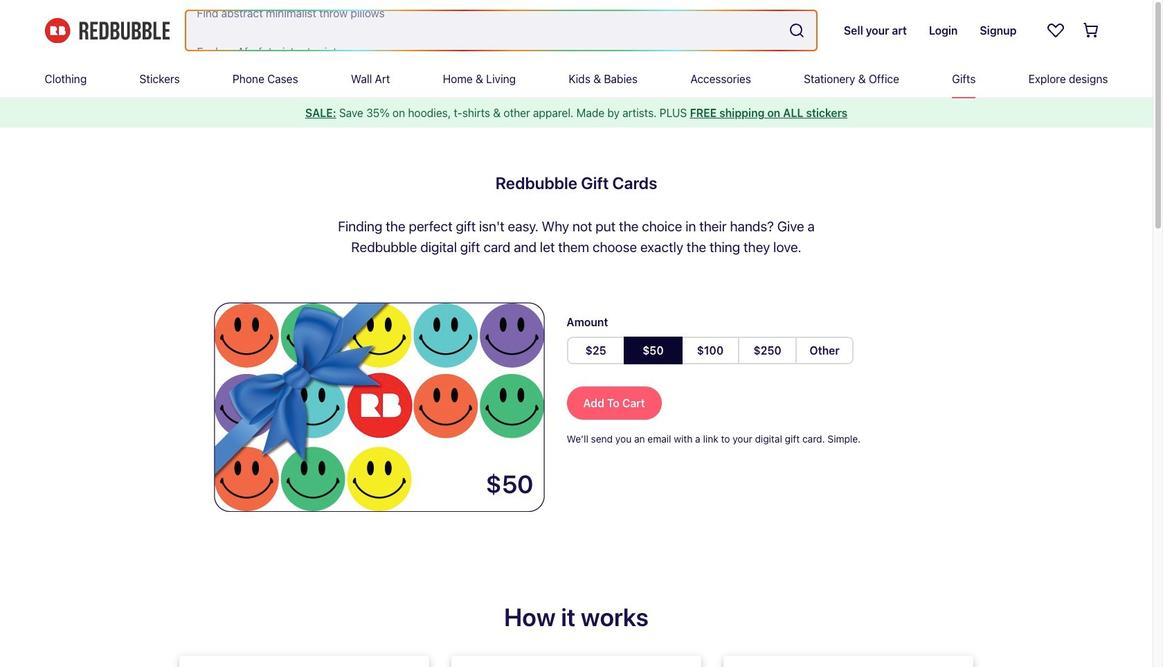 Task type: locate. For each thing, give the bounding box(es) containing it.
gift card image
[[212, 302, 545, 512]]

None field
[[186, 11, 817, 50]]

3 menu item from the left
[[233, 61, 298, 97]]

menu item
[[45, 61, 87, 97], [140, 61, 180, 97], [233, 61, 298, 97], [351, 61, 390, 97], [443, 61, 516, 97], [569, 61, 638, 97], [691, 61, 752, 97], [804, 61, 900, 97], [953, 61, 976, 97], [1029, 61, 1109, 97]]

10 menu item from the left
[[1029, 61, 1109, 97]]

7 menu item from the left
[[691, 61, 752, 97]]

menu bar
[[45, 61, 1109, 97]]

None radio
[[567, 337, 626, 364], [796, 337, 855, 364], [567, 337, 626, 364], [796, 337, 855, 364]]

2 menu item from the left
[[140, 61, 180, 97]]

5 menu item from the left
[[443, 61, 516, 97]]

None radio
[[624, 337, 683, 364], [682, 337, 740, 364], [739, 337, 797, 364], [624, 337, 683, 364], [682, 337, 740, 364], [739, 337, 797, 364]]

9 menu item from the left
[[953, 61, 976, 97]]



Task type: describe. For each thing, give the bounding box(es) containing it.
6 menu item from the left
[[569, 61, 638, 97]]

1 menu item from the left
[[45, 61, 87, 97]]

8 menu item from the left
[[804, 61, 900, 97]]

$50, [object object] element
[[624, 337, 683, 364]]

4 menu item from the left
[[351, 61, 390, 97]]

Search term search field
[[186, 11, 784, 50]]

[object object] option group
[[567, 337, 855, 364]]



